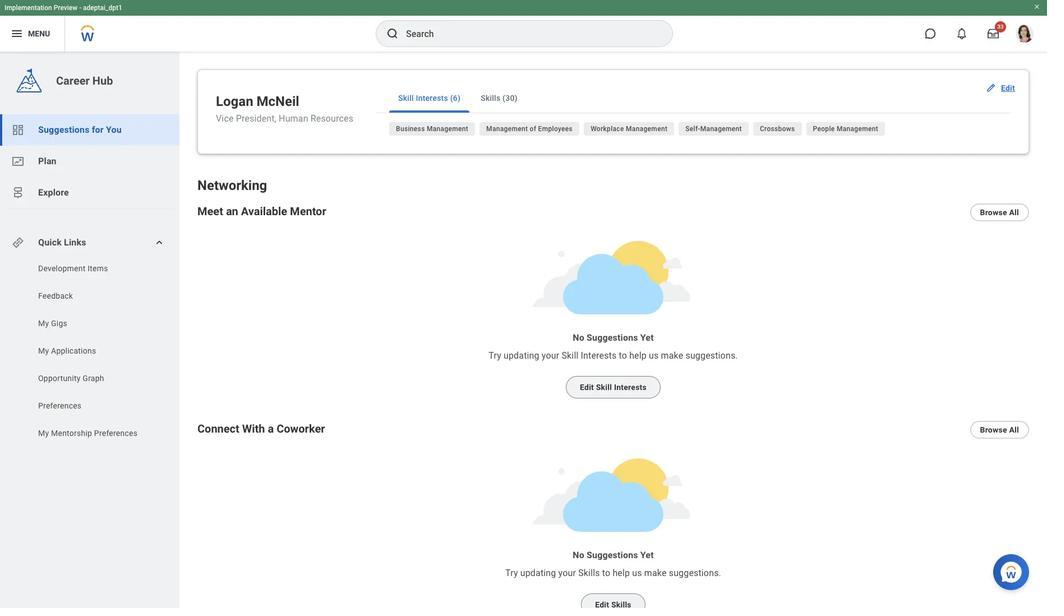 Task type: vqa. For each thing, say whether or not it's contained in the screenshot.
bottommost help
yes



Task type: locate. For each thing, give the bounding box(es) containing it.
no up 'try updating your skill interests to help us make suggestions.' at bottom
[[573, 333, 584, 343]]

1 horizontal spatial try
[[505, 568, 518, 579]]

president,
[[236, 113, 276, 124]]

suggestions
[[38, 124, 89, 135], [587, 333, 638, 343], [587, 550, 638, 561]]

skills (30) button
[[472, 84, 526, 113]]

2 no from the top
[[573, 550, 584, 561]]

0 vertical spatial try
[[489, 351, 501, 361]]

available
[[241, 205, 287, 218]]

to
[[619, 351, 627, 361], [602, 568, 610, 579]]

3 my from the top
[[38, 429, 49, 438]]

no suggestions yet for meet an available mentor
[[573, 333, 654, 343]]

menu banner
[[0, 0, 1047, 52]]

1 vertical spatial suggestions
[[587, 333, 638, 343]]

browse
[[980, 208, 1007, 217], [980, 426, 1007, 435]]

0 vertical spatial skills
[[481, 94, 500, 103]]

0 vertical spatial updating
[[504, 351, 539, 361]]

us
[[649, 351, 659, 361], [632, 568, 642, 579]]

yet for meet an available mentor
[[640, 333, 654, 343]]

yet up 'try updating your skill interests to help us make suggestions.' at bottom
[[640, 333, 654, 343]]

no suggestions yet up try updating your skills to help us make suggestions.
[[573, 550, 654, 561]]

2 yet from the top
[[640, 550, 654, 561]]

updating
[[504, 351, 539, 361], [520, 568, 556, 579]]

edit right edit "image"
[[1001, 84, 1015, 93]]

1 vertical spatial yet
[[640, 550, 654, 561]]

my
[[38, 319, 49, 328], [38, 347, 49, 356], [38, 429, 49, 438]]

my for my mentorship preferences
[[38, 429, 49, 438]]

no suggestions yet up 'try updating your skill interests to help us make suggestions.' at bottom
[[573, 333, 654, 343]]

your
[[542, 351, 559, 361], [558, 568, 576, 579]]

1 all from the top
[[1009, 208, 1019, 217]]

human
[[279, 113, 308, 124]]

suggestions up try updating your skills to help us make suggestions.
[[587, 550, 638, 561]]

management
[[427, 125, 468, 133], [486, 125, 528, 133], [626, 125, 667, 133], [700, 125, 742, 133], [837, 125, 878, 133]]

0 vertical spatial yet
[[640, 333, 654, 343]]

gigs
[[51, 319, 67, 328]]

interests
[[416, 94, 448, 103], [581, 351, 617, 361], [614, 383, 647, 392]]

1 vertical spatial browse all
[[980, 426, 1019, 435]]

explore
[[38, 187, 69, 198]]

implementation preview -   adeptai_dpt1
[[4, 4, 122, 12]]

connect with a coworker
[[197, 422, 325, 436]]

0 vertical spatial edit
[[1001, 84, 1015, 93]]

workplace
[[591, 125, 624, 133]]

0 vertical spatial my
[[38, 319, 49, 328]]

graph
[[83, 374, 104, 383]]

updating for meet an available mentor
[[504, 351, 539, 361]]

self-management
[[685, 125, 742, 133]]

0 vertical spatial browse
[[980, 208, 1007, 217]]

management of employees
[[486, 125, 573, 133]]

edit for edit skill interests
[[580, 383, 594, 392]]

1 vertical spatial skills
[[578, 568, 600, 579]]

opportunity graph
[[38, 374, 104, 383]]

browse for connect with a coworker
[[980, 426, 1007, 435]]

2 my from the top
[[38, 347, 49, 356]]

career hub
[[56, 74, 113, 87]]

chevron up small image
[[154, 237, 165, 248]]

edit
[[1001, 84, 1015, 93], [580, 383, 594, 392]]

1 vertical spatial try
[[505, 568, 518, 579]]

1 horizontal spatial edit
[[1001, 84, 1015, 93]]

browse all for connect with a coworker
[[980, 426, 1019, 435]]

interests left (6)
[[416, 94, 448, 103]]

my gigs link
[[37, 318, 152, 329]]

0 vertical spatial preferences
[[38, 402, 82, 411]]

0 vertical spatial no
[[573, 333, 584, 343]]

2 all from the top
[[1009, 426, 1019, 435]]

logan
[[216, 94, 253, 109]]

2 vertical spatial suggestions
[[587, 550, 638, 561]]

justify image
[[10, 27, 24, 40]]

my left mentorship
[[38, 429, 49, 438]]

preferences down opportunity
[[38, 402, 82, 411]]

of
[[530, 125, 536, 133]]

browse all link
[[970, 204, 1029, 222], [970, 421, 1029, 439]]

edit down 'try updating your skill interests to help us make suggestions.' at bottom
[[580, 383, 594, 392]]

explore link
[[0, 177, 179, 209]]

my mentorship preferences link
[[37, 428, 152, 439]]

1 no suggestions yet from the top
[[573, 333, 654, 343]]

preferences down preferences link
[[94, 429, 137, 438]]

2 browse all link from the top
[[970, 421, 1029, 439]]

my applications link
[[37, 345, 152, 357]]

0 vertical spatial interests
[[416, 94, 448, 103]]

business management
[[396, 125, 468, 133]]

skill up "business"
[[398, 94, 414, 103]]

1 horizontal spatial preferences
[[94, 429, 137, 438]]

1 vertical spatial browse
[[980, 426, 1007, 435]]

skill interests (6) button
[[389, 84, 470, 113]]

1 vertical spatial your
[[558, 568, 576, 579]]

make
[[661, 351, 683, 361], [644, 568, 667, 579]]

0 horizontal spatial skill
[[398, 94, 414, 103]]

all for connect with a coworker
[[1009, 426, 1019, 435]]

0 horizontal spatial us
[[632, 568, 642, 579]]

yet up try updating your skills to help us make suggestions.
[[640, 550, 654, 561]]

1 browse all link from the top
[[970, 204, 1029, 222]]

1 vertical spatial my
[[38, 347, 49, 356]]

preferences
[[38, 402, 82, 411], [94, 429, 137, 438]]

0 vertical spatial no suggestions yet
[[573, 333, 654, 343]]

skill down 'try updating your skill interests to help us make suggestions.' at bottom
[[596, 383, 612, 392]]

applications
[[51, 347, 96, 356]]

1 management from the left
[[427, 125, 468, 133]]

1 my from the top
[[38, 319, 49, 328]]

tab list
[[376, 84, 1011, 113]]

suggestions.
[[686, 351, 738, 361], [669, 568, 721, 579]]

workplace management
[[591, 125, 667, 133]]

management for business management
[[427, 125, 468, 133]]

1 vertical spatial no
[[573, 550, 584, 561]]

skill
[[398, 94, 414, 103], [562, 351, 578, 361], [596, 383, 612, 392]]

my left gigs
[[38, 319, 49, 328]]

quick links
[[38, 237, 86, 248]]

1 vertical spatial us
[[632, 568, 642, 579]]

0 vertical spatial suggestions.
[[686, 351, 738, 361]]

1 vertical spatial all
[[1009, 426, 1019, 435]]

browse all
[[980, 208, 1019, 217], [980, 426, 1019, 435]]

plan link
[[0, 146, 179, 177]]

2 vertical spatial interests
[[614, 383, 647, 392]]

0 vertical spatial your
[[542, 351, 559, 361]]

0 vertical spatial browse all link
[[970, 204, 1029, 222]]

yet
[[640, 333, 654, 343], [640, 550, 654, 561]]

1 vertical spatial edit
[[580, 383, 594, 392]]

1 browse all from the top
[[980, 208, 1019, 217]]

1 yet from the top
[[640, 333, 654, 343]]

1 vertical spatial updating
[[520, 568, 556, 579]]

no for coworker
[[573, 550, 584, 561]]

0 vertical spatial list
[[0, 114, 179, 209]]

33 button
[[981, 21, 1006, 46]]

browse all link for connect with a coworker
[[970, 421, 1029, 439]]

1 vertical spatial browse all link
[[970, 421, 1029, 439]]

no up try updating your skills to help us make suggestions.
[[573, 550, 584, 561]]

0 horizontal spatial try
[[489, 351, 501, 361]]

1 vertical spatial no suggestions yet
[[573, 550, 654, 561]]

1 horizontal spatial skill
[[562, 351, 578, 361]]

skill inside tab list
[[398, 94, 414, 103]]

mentorship
[[51, 429, 92, 438]]

2 browse all from the top
[[980, 426, 1019, 435]]

tab list containing skill interests (6)
[[376, 84, 1011, 113]]

0 vertical spatial suggestions
[[38, 124, 89, 135]]

search image
[[386, 27, 399, 40]]

inbox large image
[[988, 28, 999, 39]]

skills
[[481, 94, 500, 103], [578, 568, 600, 579]]

suggestions left the for
[[38, 124, 89, 135]]

1 no from the top
[[573, 333, 584, 343]]

no for mentor
[[573, 333, 584, 343]]

1 vertical spatial list
[[0, 263, 179, 442]]

Search Workday  search field
[[406, 21, 649, 46]]

for
[[92, 124, 104, 135]]

(6)
[[450, 94, 461, 103]]

skill up edit skill interests button
[[562, 351, 578, 361]]

edit for edit
[[1001, 84, 1015, 93]]

0 horizontal spatial to
[[602, 568, 610, 579]]

1 list from the top
[[0, 114, 179, 209]]

logan mcneil vice president, human resources
[[216, 94, 353, 124]]

career
[[56, 74, 90, 87]]

edit image
[[985, 82, 997, 94]]

2 no suggestions yet from the top
[[573, 550, 654, 561]]

1 vertical spatial to
[[602, 568, 610, 579]]

3 management from the left
[[626, 125, 667, 133]]

1 horizontal spatial us
[[649, 351, 659, 361]]

skills inside skills (30) button
[[481, 94, 500, 103]]

0 vertical spatial all
[[1009, 208, 1019, 217]]

4 management from the left
[[700, 125, 742, 133]]

0 horizontal spatial skills
[[481, 94, 500, 103]]

edit button
[[981, 77, 1022, 99]]

suggestions for connect with a coworker
[[587, 550, 638, 561]]

no
[[573, 333, 584, 343], [573, 550, 584, 561]]

33
[[997, 24, 1004, 30]]

2 list from the top
[[0, 263, 179, 442]]

list containing development items
[[0, 263, 179, 442]]

0 vertical spatial browse all
[[980, 208, 1019, 217]]

1 horizontal spatial skills
[[578, 568, 600, 579]]

1 browse from the top
[[980, 208, 1007, 217]]

suggestions for meet an available mentor
[[587, 333, 638, 343]]

2 horizontal spatial skill
[[596, 383, 612, 392]]

5 management from the left
[[837, 125, 878, 133]]

list
[[0, 114, 179, 209], [0, 263, 179, 442]]

0 horizontal spatial preferences
[[38, 402, 82, 411]]

0 horizontal spatial edit
[[580, 383, 594, 392]]

2 vertical spatial my
[[38, 429, 49, 438]]

adeptai_dpt1
[[83, 4, 122, 12]]

suggestions up 'try updating your skill interests to help us make suggestions.' at bottom
[[587, 333, 638, 343]]

your for meet an available mentor
[[542, 351, 559, 361]]

my down my gigs
[[38, 347, 49, 356]]

mcneil
[[257, 94, 299, 109]]

no suggestions yet
[[573, 333, 654, 343], [573, 550, 654, 561]]

implementation
[[4, 4, 52, 12]]

help
[[629, 351, 647, 361], [613, 568, 630, 579]]

all for meet an available mentor
[[1009, 208, 1019, 217]]

feedback
[[38, 292, 73, 301]]

management for people management
[[837, 125, 878, 133]]

0 vertical spatial skill
[[398, 94, 414, 103]]

0 vertical spatial to
[[619, 351, 627, 361]]

interests down 'try updating your skill interests to help us make suggestions.' at bottom
[[614, 383, 647, 392]]

browse all link for meet an available mentor
[[970, 204, 1029, 222]]

interests up edit skill interests button
[[581, 351, 617, 361]]

try
[[489, 351, 501, 361], [505, 568, 518, 579]]

my for my applications
[[38, 347, 49, 356]]

profile logan mcneil image
[[1016, 25, 1034, 45]]

resources
[[311, 113, 353, 124]]

2 browse from the top
[[980, 426, 1007, 435]]



Task type: describe. For each thing, give the bounding box(es) containing it.
you
[[106, 124, 122, 135]]

items
[[88, 264, 108, 273]]

close environment banner image
[[1034, 3, 1040, 10]]

skills (30)
[[481, 94, 517, 103]]

0 vertical spatial us
[[649, 351, 659, 361]]

a
[[268, 422, 274, 436]]

2 vertical spatial skill
[[596, 383, 612, 392]]

quick
[[38, 237, 62, 248]]

link image
[[11, 236, 25, 250]]

opportunity
[[38, 374, 81, 383]]

(30)
[[503, 94, 517, 103]]

connect
[[197, 422, 239, 436]]

1 vertical spatial preferences
[[94, 429, 137, 438]]

development
[[38, 264, 86, 273]]

management for self-management
[[700, 125, 742, 133]]

opportunity graph link
[[37, 373, 152, 384]]

edit skill interests
[[580, 383, 647, 392]]

-
[[79, 4, 81, 12]]

try updating your skill interests to help us make suggestions.
[[489, 351, 738, 361]]

edit skill interests button
[[566, 376, 661, 399]]

mentor
[[290, 205, 326, 218]]

0 vertical spatial help
[[629, 351, 647, 361]]

1 vertical spatial interests
[[581, 351, 617, 361]]

people management
[[813, 125, 878, 133]]

people
[[813, 125, 835, 133]]

my for my gigs
[[38, 319, 49, 328]]

dashboard image
[[11, 123, 25, 137]]

crossbows
[[760, 125, 795, 133]]

with
[[242, 422, 265, 436]]

suggestions inside list
[[38, 124, 89, 135]]

1 horizontal spatial to
[[619, 351, 627, 361]]

links
[[64, 237, 86, 248]]

coworker
[[277, 422, 325, 436]]

0 vertical spatial make
[[661, 351, 683, 361]]

try for meet an available mentor
[[489, 351, 501, 361]]

suggestions for you
[[38, 124, 122, 135]]

preview
[[54, 4, 77, 12]]

development items link
[[37, 263, 152, 274]]

hub
[[92, 74, 113, 87]]

my gigs
[[38, 319, 67, 328]]

an
[[226, 205, 238, 218]]

updating for connect with a coworker
[[520, 568, 556, 579]]

1 vertical spatial help
[[613, 568, 630, 579]]

yet for connect with a coworker
[[640, 550, 654, 561]]

suggestions for you link
[[0, 114, 179, 146]]

try updating your skills to help us make suggestions.
[[505, 568, 721, 579]]

no suggestions yet for connect with a coworker
[[573, 550, 654, 561]]

1 vertical spatial skill
[[562, 351, 578, 361]]

interests inside tab list
[[416, 94, 448, 103]]

1 vertical spatial suggestions.
[[669, 568, 721, 579]]

my mentorship preferences
[[38, 429, 137, 438]]

onboarding home image
[[11, 155, 25, 168]]

skill interests (6)
[[398, 94, 461, 103]]

browse for meet an available mentor
[[980, 208, 1007, 217]]

notifications large image
[[956, 28, 967, 39]]

browse all for meet an available mentor
[[980, 208, 1019, 217]]

vice
[[216, 113, 234, 124]]

business
[[396, 125, 425, 133]]

self-
[[685, 125, 700, 133]]

2 management from the left
[[486, 125, 528, 133]]

menu button
[[0, 16, 65, 52]]

timeline milestone image
[[11, 186, 25, 200]]

quick links element
[[11, 232, 170, 254]]

networking
[[197, 178, 267, 193]]

plan
[[38, 156, 57, 167]]

try for connect with a coworker
[[505, 568, 518, 579]]

menu
[[28, 29, 50, 38]]

list containing suggestions for you
[[0, 114, 179, 209]]

1 vertical spatial make
[[644, 568, 667, 579]]

development items
[[38, 264, 108, 273]]

meet
[[197, 205, 223, 218]]

meet an available mentor
[[197, 205, 326, 218]]

management for workplace management
[[626, 125, 667, 133]]

my applications
[[38, 347, 96, 356]]

preferences link
[[37, 400, 152, 412]]

employees
[[538, 125, 573, 133]]

feedback link
[[37, 290, 152, 302]]

your for connect with a coworker
[[558, 568, 576, 579]]



